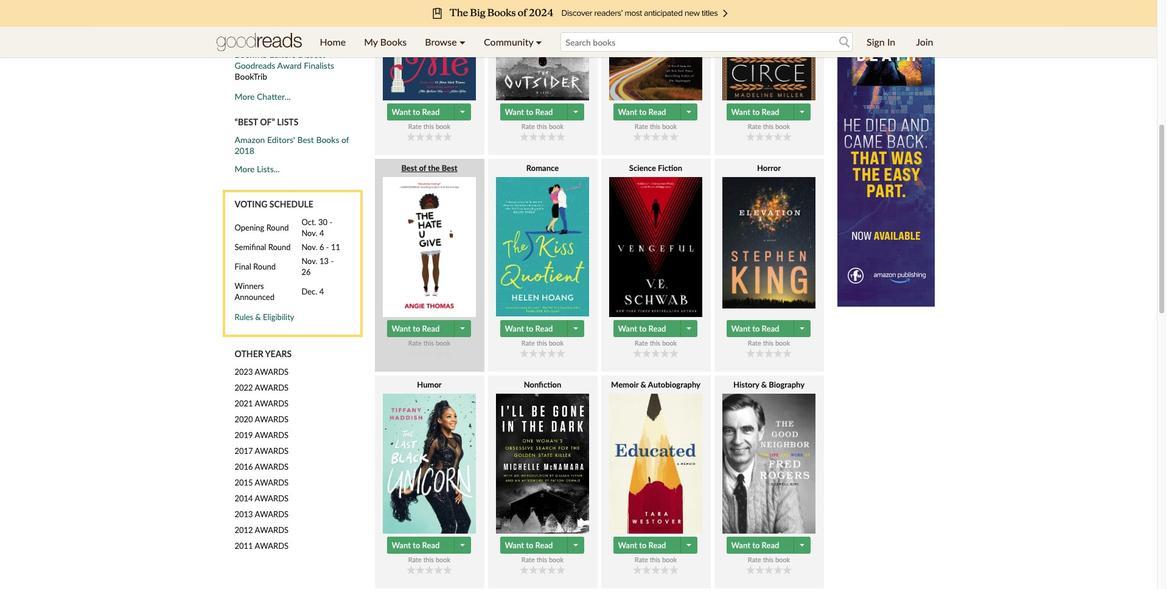 Task type: describe. For each thing, give the bounding box(es) containing it.
horror
[[757, 163, 781, 173]]

romance
[[527, 163, 559, 173]]

2011
[[235, 542, 253, 551]]

still me (me before you, #3) image
[[383, 0, 476, 101]]

& for biography
[[762, 380, 767, 390]]

2016
[[235, 462, 253, 472]]

of for goodreads reveals best books of 2018 with more than 5 million votes across 21 categories geekwire
[[352, 0, 360, 7]]

browse ▾
[[425, 36, 466, 47]]

more chatter... link
[[235, 91, 363, 102]]

- for 6
[[326, 243, 329, 252]]

voting
[[235, 199, 268, 210]]

fiction
[[658, 163, 683, 173]]

november 6th. to november 11th element
[[302, 242, 350, 256]]

nov. inside oct. 30 - nov.  4
[[302, 229, 318, 238]]

rules & eligibility link
[[235, 313, 294, 322]]

dec.
[[302, 287, 317, 297]]

1 awards from the top
[[255, 367, 289, 377]]

opening round
[[235, 223, 289, 233]]

1 booktrib from the top
[[235, 49, 267, 60]]

years
[[265, 349, 292, 359]]

community ▾
[[484, 36, 542, 47]]

booktrib editors dissect goodreads award finalists link
[[235, 49, 334, 71]]

history & biography
[[734, 380, 805, 390]]

Search books text field
[[561, 32, 853, 52]]

2017
[[235, 447, 253, 456]]

best inside goodreads reveals best books of 2018 with more than 5 million votes across 21 categories geekwire
[[308, 0, 325, 7]]

2019 awards link
[[235, 430, 363, 441]]

the good neighbor: the life and work of fred rogers image
[[723, 394, 816, 534]]

memoir & autobiography
[[611, 380, 701, 390]]

rules & eligibility
[[235, 313, 294, 322]]

- for 30
[[330, 218, 333, 227]]

2015
[[235, 478, 253, 488]]

12 awards from the top
[[255, 542, 289, 551]]

2013
[[235, 510, 253, 520]]

more chatter...
[[235, 91, 291, 102]]

2018 for goodreads
[[235, 7, 255, 18]]

final round
[[235, 262, 276, 272]]

finalists
[[304, 60, 334, 71]]

award
[[277, 60, 302, 71]]

votes
[[235, 18, 256, 29]]

2015 awards link
[[235, 478, 363, 489]]

2 booktrib from the top
[[235, 71, 267, 82]]

eligibility
[[263, 313, 294, 322]]

2020
[[235, 415, 253, 425]]

2011 awards link
[[235, 541, 363, 552]]

horror link
[[715, 163, 824, 317]]

5
[[320, 7, 325, 18]]

26
[[302, 267, 311, 277]]

goodreads inside goodreads reveals best books of 2018 with more than 5 million votes across 21 categories geekwire
[[235, 0, 275, 7]]

books for goodreads reveals best books of 2018 with more than 5 million votes across 21 categories geekwire
[[327, 0, 350, 7]]

& for eligibility
[[255, 313, 261, 322]]

humor link
[[375, 379, 484, 534]]

dissect
[[298, 49, 325, 60]]

november 13th. to november 26th element
[[302, 256, 350, 281]]

categories
[[297, 18, 337, 29]]

semifinal round
[[235, 243, 291, 252]]

romance link
[[488, 163, 598, 317]]

2 4 from the top
[[319, 287, 324, 297]]

more inside goodreads reveals best books of 2018 with more than 5 million votes across 21 categories geekwire
[[277, 7, 297, 18]]

home link
[[311, 27, 355, 57]]

i'll be gone in the dark image
[[496, 394, 589, 534]]

dec. 4
[[302, 287, 324, 297]]

2021 awards link
[[235, 398, 363, 409]]

history
[[734, 380, 760, 390]]

the kiss quotient (the kiss quotient, #1) image
[[496, 177, 589, 317]]

2023
[[235, 367, 253, 377]]

2023 awards link
[[235, 367, 363, 378]]

browse ▾ button
[[416, 27, 475, 57]]

nov. for nov.  6 - 11
[[302, 243, 318, 252]]

30
[[318, 218, 328, 227]]

best of the best link
[[375, 163, 484, 317]]

2014
[[235, 494, 253, 504]]

goodreads inside booktrib editors dissect goodreads award finalists booktrib
[[235, 60, 275, 71]]

semifinal
[[235, 243, 266, 252]]

join link
[[907, 27, 943, 57]]

science fiction link
[[601, 163, 711, 317]]

goodreads reveals best books of 2018 with more than 5 million votes across 21 categories geekwire
[[235, 0, 360, 40]]

nov.  6 - 11
[[302, 243, 340, 252]]

the hate u give (the hate u give, #1) image
[[383, 177, 476, 317]]

the outsider image
[[496, 0, 589, 101]]

million
[[327, 7, 353, 18]]

community
[[484, 36, 534, 47]]

& for autobiography
[[641, 380, 647, 390]]

2022 awards link
[[235, 383, 363, 394]]

rules
[[235, 313, 253, 322]]

nonfiction
[[524, 380, 562, 390]]

other years
[[235, 349, 292, 359]]

booktrib editors dissect goodreads award finalists booktrib
[[235, 49, 334, 82]]

best right the
[[442, 163, 458, 173]]

my books
[[364, 36, 407, 47]]

amazon
[[235, 135, 265, 145]]

2014 awards link
[[235, 493, 363, 504]]

final
[[235, 262, 251, 272]]

goodreads reveals best books of 2018 with more than 5 million votes across 21 categories link
[[235, 0, 360, 29]]

sign in
[[867, 36, 896, 47]]

vengeful (villains, #2) image
[[609, 177, 703, 317]]



Task type: locate. For each thing, give the bounding box(es) containing it.
more
[[277, 7, 297, 18], [235, 91, 255, 102], [235, 164, 255, 174]]

best left the
[[401, 163, 417, 173]]

0 vertical spatial 2018
[[235, 7, 255, 18]]

▾ inside community ▾ dropdown button
[[536, 36, 542, 47]]

booktrib down geekwire
[[235, 49, 267, 60]]

more lists...
[[235, 164, 280, 174]]

6
[[320, 243, 324, 252]]

more down reveals
[[277, 7, 297, 18]]

awards down years
[[255, 367, 289, 377]]

2023 awards 2022 awards 2021 awards 2020 awards 2019 awards 2017 awards 2016 awards 2015 awards 2014 awards 2013 awards 2012 awards 2011 awards
[[235, 367, 289, 551]]

of left the
[[419, 163, 426, 173]]

- right 6 at the left top of page
[[326, 243, 329, 252]]

awards right 2012
[[255, 526, 289, 535]]

2018 inside amazon editors' best books of 2018
[[235, 146, 255, 156]]

1 nov. from the top
[[302, 229, 318, 238]]

books inside amazon editors' best books of 2018
[[316, 135, 339, 145]]

0 vertical spatial 4
[[320, 229, 324, 238]]

- right 13
[[331, 257, 334, 266]]

4 down 30
[[320, 229, 324, 238]]

1 4 from the top
[[320, 229, 324, 238]]

1 vertical spatial 2018
[[235, 146, 255, 156]]

1 vertical spatial more
[[235, 91, 255, 102]]

science fiction
[[629, 163, 683, 173]]

5 awards from the top
[[255, 431, 289, 440]]

0 vertical spatial of
[[352, 0, 360, 7]]

11
[[331, 243, 340, 252]]

2016 awards link
[[235, 462, 363, 473]]

1 vertical spatial booktrib
[[235, 71, 267, 82]]

2 vertical spatial more
[[235, 164, 255, 174]]

across
[[258, 18, 283, 29]]

nov. inside nov. 13 - 26
[[302, 257, 318, 266]]

of for amazon editors' best books of 2018
[[342, 135, 349, 145]]

want to read button
[[387, 104, 456, 121], [500, 104, 569, 121], [613, 104, 682, 121], [727, 104, 795, 121], [387, 320, 456, 337], [500, 320, 569, 337], [613, 320, 682, 337], [727, 320, 795, 337], [387, 537, 456, 554], [500, 537, 569, 554], [613, 537, 682, 554], [727, 537, 795, 554]]

- right 30
[[330, 218, 333, 227]]

educated image
[[609, 394, 703, 534]]

voting schedule
[[235, 199, 314, 210]]

best of the best
[[401, 163, 458, 173]]

goodreads
[[235, 0, 275, 7], [235, 60, 275, 71]]

menu
[[311, 27, 551, 57]]

2 nov. from the top
[[302, 243, 318, 252]]

books up 'more lists...' link
[[316, 135, 339, 145]]

0 horizontal spatial &
[[255, 313, 261, 322]]

the
[[428, 163, 440, 173]]

round down voting schedule
[[266, 223, 289, 233]]

nov. down oct.
[[302, 229, 318, 238]]

join
[[916, 36, 934, 47]]

0 vertical spatial -
[[330, 218, 333, 227]]

chatter...
[[257, 91, 291, 102]]

2 vertical spatial of
[[419, 163, 426, 173]]

▾ for browse ▾
[[460, 36, 466, 47]]

more lists... link
[[235, 164, 363, 175]]

of inside goodreads reveals best books of 2018 with more than 5 million votes across 21 categories geekwire
[[352, 0, 360, 7]]

nov. 13 - 26
[[302, 257, 334, 277]]

0 vertical spatial nov.
[[302, 229, 318, 238]]

8 awards from the top
[[255, 478, 289, 488]]

reveals
[[278, 0, 306, 7]]

1 vertical spatial nov.
[[302, 243, 318, 252]]

7 awards from the top
[[255, 462, 289, 472]]

books up million at the left top of page
[[327, 0, 350, 7]]

autobiography
[[648, 380, 701, 390]]

1 horizontal spatial of
[[352, 0, 360, 7]]

best up 5
[[308, 0, 325, 7]]

Search for books to add to your shelves search field
[[561, 32, 853, 52]]

my books link
[[355, 27, 416, 57]]

- inside nov. 13 - 26
[[331, 257, 334, 266]]

2 2018 from the top
[[235, 146, 255, 156]]

21
[[285, 18, 295, 29]]

2 horizontal spatial of
[[419, 163, 426, 173]]

6 awards from the top
[[255, 447, 289, 456]]

editors'
[[267, 135, 295, 145]]

2019
[[235, 431, 253, 440]]

▾
[[460, 36, 466, 47], [536, 36, 542, 47]]

round down semifinal round
[[253, 262, 276, 272]]

more left "lists..."
[[235, 164, 255, 174]]

more up "best
[[235, 91, 255, 102]]

0 vertical spatial books
[[327, 0, 350, 7]]

the most anticipated books of 2024 image
[[92, 0, 1066, 27]]

circe image
[[723, 0, 816, 101]]

- for 13
[[331, 257, 334, 266]]

3 awards from the top
[[255, 399, 289, 409]]

geekwire
[[235, 29, 272, 40]]

2018 for amazon
[[235, 146, 255, 156]]

2018 up votes
[[235, 7, 255, 18]]

elevation image
[[723, 177, 816, 308]]

"best
[[235, 117, 258, 127]]

of inside amazon editors' best books of 2018
[[342, 135, 349, 145]]

▾ inside the browse ▾ popup button
[[460, 36, 466, 47]]

&
[[255, 313, 261, 322], [641, 380, 647, 390], [762, 380, 767, 390]]

best right 'editors''
[[297, 135, 314, 145]]

of
[[352, 0, 360, 7], [342, 135, 349, 145], [419, 163, 426, 173]]

awards right 2021
[[255, 399, 289, 409]]

my
[[364, 36, 378, 47]]

0 vertical spatial goodreads
[[235, 0, 275, 7]]

0 vertical spatial more
[[277, 7, 297, 18]]

memoir & autobiography link
[[601, 379, 711, 534]]

schedule
[[270, 199, 314, 210]]

2 ▾ from the left
[[536, 36, 542, 47]]

& right rules
[[255, 313, 261, 322]]

round for semifinal round
[[268, 243, 291, 252]]

0 horizontal spatial ▾
[[460, 36, 466, 47]]

more for more lists...
[[235, 164, 255, 174]]

more for more chatter...
[[235, 91, 255, 102]]

lists
[[277, 117, 299, 127]]

awards right 2020
[[255, 415, 289, 425]]

2 horizontal spatial &
[[762, 380, 767, 390]]

books inside goodreads reveals best books of 2018 with more than 5 million votes across 21 categories geekwire
[[327, 0, 350, 7]]

1 vertical spatial round
[[268, 243, 291, 252]]

the last black unicorn image
[[383, 394, 476, 534]]

"best of" lists
[[235, 117, 299, 127]]

awards right 2016
[[255, 462, 289, 472]]

2012
[[235, 526, 253, 535]]

4 awards from the top
[[255, 415, 289, 425]]

goodreads up with
[[235, 0, 275, 7]]

0 vertical spatial booktrib
[[235, 49, 267, 60]]

community ▾ button
[[475, 27, 551, 57]]

1 horizontal spatial ▾
[[536, 36, 542, 47]]

1 2018 from the top
[[235, 7, 255, 18]]

of"
[[260, 117, 275, 127]]

awards right "2013"
[[255, 510, 289, 520]]

books right the my
[[380, 36, 407, 47]]

winners
[[235, 281, 264, 291]]

11 awards from the top
[[255, 526, 289, 535]]

sign
[[867, 36, 885, 47]]

more inside "more chatter..." link
[[235, 91, 255, 102]]

sign in link
[[858, 27, 905, 57]]

oct. 30 - nov.  4
[[302, 218, 333, 238]]

2012 awards link
[[235, 525, 363, 536]]

2018 inside goodreads reveals best books of 2018 with more than 5 million votes across 21 categories geekwire
[[235, 7, 255, 18]]

2013 awards link
[[235, 509, 363, 520]]

4
[[320, 229, 324, 238], [319, 287, 324, 297]]

3 nov. from the top
[[302, 257, 318, 266]]

1 vertical spatial -
[[326, 243, 329, 252]]

▾ for community ▾
[[536, 36, 542, 47]]

▾ right browse
[[460, 36, 466, 47]]

2022
[[235, 383, 253, 393]]

2 vertical spatial round
[[253, 262, 276, 272]]

▾ right community
[[536, 36, 542, 47]]

awards right "2011"
[[255, 542, 289, 551]]

biography
[[769, 380, 805, 390]]

browse
[[425, 36, 457, 47]]

humor
[[417, 380, 442, 390]]

2018 down the amazon
[[235, 146, 255, 156]]

round for opening round
[[266, 223, 289, 233]]

2 goodreads from the top
[[235, 60, 275, 71]]

home
[[320, 36, 346, 47]]

- inside oct. 30 - nov.  4
[[330, 218, 333, 227]]

editors
[[270, 49, 296, 60]]

awards right 2015
[[255, 478, 289, 488]]

read
[[422, 107, 440, 117], [536, 107, 553, 117], [649, 107, 666, 117], [762, 107, 780, 117], [422, 324, 440, 334], [536, 324, 553, 334], [649, 324, 666, 334], [762, 324, 780, 334], [422, 541, 440, 550], [536, 541, 553, 550], [649, 541, 666, 550], [762, 541, 780, 550]]

this
[[424, 122, 434, 130], [537, 122, 547, 130], [650, 122, 661, 130], [763, 122, 774, 130], [424, 339, 434, 347], [537, 339, 547, 347], [650, 339, 661, 347], [763, 339, 774, 347], [424, 556, 434, 564], [537, 556, 547, 564], [650, 556, 661, 564], [763, 556, 774, 564]]

0 vertical spatial round
[[266, 223, 289, 233]]

& right history
[[762, 380, 767, 390]]

1 vertical spatial 4
[[319, 287, 324, 297]]

book
[[436, 122, 451, 130], [549, 122, 564, 130], [662, 122, 677, 130], [776, 122, 790, 130], [436, 339, 451, 347], [549, 339, 564, 347], [662, 339, 677, 347], [776, 339, 790, 347], [436, 556, 451, 564], [549, 556, 564, 564], [662, 556, 677, 564], [776, 556, 790, 564]]

10 awards from the top
[[255, 510, 289, 520]]

of up 'more lists...' link
[[342, 135, 349, 145]]

nov. up 26
[[302, 257, 318, 266]]

2 vertical spatial -
[[331, 257, 334, 266]]

1 horizontal spatial &
[[641, 380, 647, 390]]

advertisement element
[[838, 0, 935, 307]]

in
[[888, 36, 896, 47]]

goodreads down "editors"
[[235, 60, 275, 71]]

more inside 'more lists...' link
[[235, 164, 255, 174]]

books for amazon editors' best books of 2018
[[316, 135, 339, 145]]

nov. for nov. 13 - 26
[[302, 257, 318, 266]]

2 vertical spatial nov.
[[302, 257, 318, 266]]

memoir
[[611, 380, 639, 390]]

awards right 2022
[[255, 383, 289, 393]]

0 horizontal spatial of
[[342, 135, 349, 145]]

round down opening round
[[268, 243, 291, 252]]

round for final round
[[253, 262, 276, 272]]

1 goodreads from the top
[[235, 0, 275, 7]]

than
[[299, 7, 318, 18]]

awards right 2019
[[255, 431, 289, 440]]

9 awards from the top
[[255, 494, 289, 504]]

4 right the dec.
[[319, 287, 324, 297]]

1 vertical spatial goodreads
[[235, 60, 275, 71]]

awards right 2014
[[255, 494, 289, 504]]

& right memoir
[[641, 380, 647, 390]]

amazon editors' best books of 2018
[[235, 135, 349, 156]]

best inside amazon editors' best books of 2018
[[297, 135, 314, 145]]

2021
[[235, 399, 253, 409]]

1 vertical spatial of
[[342, 135, 349, 145]]

history & biography link
[[715, 379, 824, 534]]

1 vertical spatial books
[[380, 36, 407, 47]]

4 inside oct. 30 - nov.  4
[[320, 229, 324, 238]]

nov. inside november 6th. to november 11th element
[[302, 243, 318, 252]]

awards right 2017 on the bottom
[[255, 447, 289, 456]]

booktrib up more chatter... on the left top of the page
[[235, 71, 267, 82]]

winners announced
[[235, 281, 275, 302]]

2018
[[235, 7, 255, 18], [235, 146, 255, 156]]

13
[[320, 257, 329, 266]]

science
[[629, 163, 656, 173]]

the great alone image
[[609, 0, 703, 101]]

october 30th. to november 4th element
[[302, 217, 350, 242]]

of up million at the left top of page
[[352, 0, 360, 7]]

2 vertical spatial books
[[316, 135, 339, 145]]

1 ▾ from the left
[[460, 36, 466, 47]]

announced
[[235, 292, 275, 302]]

awards
[[255, 367, 289, 377], [255, 383, 289, 393], [255, 399, 289, 409], [255, 415, 289, 425], [255, 431, 289, 440], [255, 447, 289, 456], [255, 462, 289, 472], [255, 478, 289, 488], [255, 494, 289, 504], [255, 510, 289, 520], [255, 526, 289, 535], [255, 542, 289, 551]]

2 awards from the top
[[255, 383, 289, 393]]

want
[[392, 107, 411, 117], [505, 107, 524, 117], [618, 107, 638, 117], [732, 107, 751, 117], [392, 324, 411, 334], [505, 324, 524, 334], [618, 324, 638, 334], [732, 324, 751, 334], [392, 541, 411, 550], [505, 541, 524, 550], [618, 541, 638, 550], [732, 541, 751, 550]]

- inside november 6th. to november 11th element
[[326, 243, 329, 252]]

nov. left 6 at the left top of page
[[302, 243, 318, 252]]

menu containing home
[[311, 27, 551, 57]]



Task type: vqa. For each thing, say whether or not it's contained in the screenshot.


